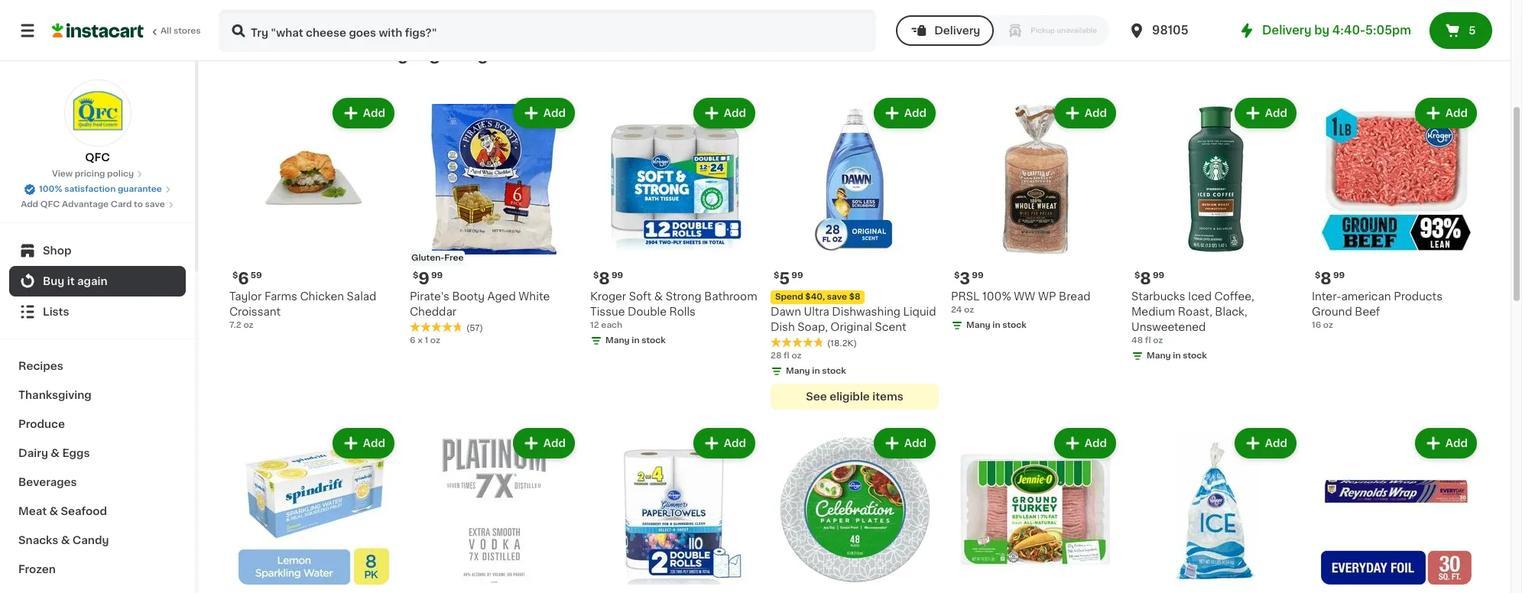 Task type: locate. For each thing, give the bounding box(es) containing it.
dishwashing
[[832, 307, 901, 318]]

28 fl oz
[[771, 352, 802, 360]]

$ 8 99 up inter-
[[1315, 271, 1345, 287]]

7.2
[[229, 321, 241, 330]]

by
[[1314, 24, 1329, 36]]

eggs
[[62, 448, 90, 459]]

many down prsl
[[966, 321, 991, 330]]

1 $ 8 99 from the left
[[593, 271, 623, 287]]

2 $ 8 99 from the left
[[1135, 271, 1164, 287]]

liquid
[[903, 307, 936, 318]]

again
[[77, 276, 108, 287]]

99 for pirate's booty aged white cheddar
[[431, 272, 443, 280]]

0 horizontal spatial save
[[145, 200, 165, 209]]

in down 'prsl 100% ww wp bread 24 oz'
[[993, 321, 1000, 330]]

dairy
[[18, 448, 48, 459]]

0 vertical spatial 6
[[238, 271, 249, 287]]

stock down starbucks iced coffee, medium roast, black, unsweetened 48 fl oz
[[1183, 352, 1207, 360]]

stock down 'prsl 100% ww wp bread 24 oz'
[[1002, 321, 1027, 330]]

& right "meat"
[[49, 506, 58, 517]]

0 vertical spatial qfc
[[85, 152, 110, 163]]

oz inside taylor farms chicken salad croissant 7.2 oz
[[243, 321, 254, 330]]

3 $ from the left
[[593, 272, 599, 280]]

instacart logo image
[[52, 21, 144, 40]]

& left 'candy' on the left of the page
[[61, 535, 70, 546]]

in down unsweetened at the bottom
[[1173, 352, 1181, 360]]

delivery for delivery by 4:40-5:05pm
[[1262, 24, 1312, 36]]

$40,
[[805, 293, 825, 302]]

8 for starbucks
[[1140, 271, 1151, 287]]

1 $ from the left
[[232, 272, 238, 280]]

dish
[[771, 322, 795, 333]]

6 left 59
[[238, 271, 249, 287]]

oz inside inter-american products ground beef 16 oz
[[1323, 321, 1333, 330]]

& for seafood
[[49, 506, 58, 517]]

roast,
[[1178, 307, 1212, 318]]

fl right 48
[[1145, 337, 1151, 345]]

1 horizontal spatial 8
[[1140, 271, 1151, 287]]

98105 button
[[1128, 9, 1219, 52]]

1 8 from the left
[[599, 271, 610, 287]]

many in stock down 'prsl 100% ww wp bread 24 oz'
[[966, 321, 1027, 330]]

0 horizontal spatial delivery
[[934, 25, 980, 36]]

100% down view
[[39, 185, 62, 193]]

5
[[1469, 25, 1476, 36], [779, 271, 790, 287]]

$ up inter-
[[1315, 272, 1321, 280]]

None search field
[[219, 9, 876, 52]]

frozen
[[18, 564, 56, 575]]

$ for inter-american products ground beef
[[1315, 272, 1321, 280]]

8 up kroger
[[599, 271, 610, 287]]

0 horizontal spatial 100%
[[39, 185, 62, 193]]

snacks
[[18, 535, 58, 546]]

2 horizontal spatial $ 8 99
[[1315, 271, 1345, 287]]

0 horizontal spatial qfc
[[40, 200, 60, 209]]

oz inside 'prsl 100% ww wp bread 24 oz'
[[964, 306, 974, 315]]

fl
[[1145, 337, 1151, 345], [784, 352, 790, 360]]

$ for taylor farms chicken salad croissant
[[232, 272, 238, 280]]

99 for prsl 100% ww wp bread
[[972, 272, 984, 280]]

view pricing policy
[[52, 170, 134, 178]]

oz right 16
[[1323, 321, 1333, 330]]

view pricing policy link
[[52, 168, 143, 180]]

1 horizontal spatial 100%
[[982, 292, 1011, 302]]

4 99 from the left
[[972, 272, 984, 280]]

see eligible items button
[[771, 384, 939, 410]]

8 up starbucks
[[1140, 271, 1151, 287]]

iced
[[1188, 292, 1212, 302]]

Search field
[[220, 11, 875, 50]]

2 $ from the left
[[413, 272, 418, 280]]

1 vertical spatial fl
[[784, 352, 790, 360]]

product group containing 6
[[229, 95, 398, 332]]

many in stock up see
[[786, 367, 846, 376]]

100% left ww at right
[[982, 292, 1011, 302]]

0 vertical spatial 5
[[1469, 25, 1476, 36]]

1 horizontal spatial fl
[[1145, 337, 1151, 345]]

buy it again link
[[9, 266, 186, 297]]

1 vertical spatial save
[[827, 293, 847, 302]]

qfc inside qfc link
[[85, 152, 110, 163]]

items
[[872, 392, 903, 402]]

0 horizontal spatial 5
[[779, 271, 790, 287]]

99 right 9
[[431, 272, 443, 280]]

$ inside $ 6 59
[[232, 272, 238, 280]]

card
[[111, 200, 132, 209]]

prsl 100% ww wp bread 24 oz
[[951, 292, 1091, 315]]

save right to
[[145, 200, 165, 209]]

99 up starbucks
[[1153, 272, 1164, 280]]

12
[[590, 321, 599, 330]]

5 inside button
[[1469, 25, 1476, 36]]

1 vertical spatial 5
[[779, 271, 790, 287]]

1 horizontal spatial delivery
[[1262, 24, 1312, 36]]

many in stock down each
[[605, 337, 666, 345]]

prsl
[[951, 292, 980, 302]]

4 $ from the left
[[774, 272, 779, 280]]

98105
[[1152, 24, 1188, 36]]

$ left 59
[[232, 272, 238, 280]]

qfc down view
[[40, 200, 60, 209]]

99 inside $ 9 99
[[431, 272, 443, 280]]

8 for kroger
[[599, 271, 610, 287]]

1 horizontal spatial $ 8 99
[[1135, 271, 1164, 287]]

$ up prsl
[[954, 272, 960, 280]]

2 8 from the left
[[1140, 271, 1151, 287]]

bathroom
[[704, 292, 757, 302]]

6 x 1 oz
[[410, 337, 440, 345]]

7 $ from the left
[[1315, 272, 1321, 280]]

0 horizontal spatial $ 8 99
[[593, 271, 623, 287]]

satisfaction
[[64, 185, 116, 193]]

qfc
[[85, 152, 110, 163], [40, 200, 60, 209]]

99
[[431, 272, 443, 280], [612, 272, 623, 280], [791, 272, 803, 280], [972, 272, 984, 280], [1153, 272, 1164, 280], [1333, 272, 1345, 280]]

3
[[960, 271, 970, 287]]

$ inside $ 5 99
[[774, 272, 779, 280]]

lists
[[43, 307, 69, 317]]

in down double
[[632, 337, 640, 345]]

1 vertical spatial 100%
[[982, 292, 1011, 302]]

beverages link
[[9, 468, 186, 497]]

99 up inter-
[[1333, 272, 1345, 280]]

$ inside $ 3 99
[[954, 272, 960, 280]]

oz inside starbucks iced coffee, medium roast, black, unsweetened 48 fl oz
[[1153, 337, 1163, 345]]

$ 8 99 up starbucks
[[1135, 271, 1164, 287]]

99 inside $ 3 99
[[972, 272, 984, 280]]

0 horizontal spatial 8
[[599, 271, 610, 287]]

$ inside $ 9 99
[[413, 272, 418, 280]]

1 vertical spatial 6
[[410, 337, 415, 345]]

6 $ from the left
[[1135, 272, 1140, 280]]

1 horizontal spatial 6
[[410, 337, 415, 345]]

recipes
[[18, 361, 63, 372]]

many in stock for oz
[[966, 321, 1027, 330]]

bread
[[1059, 292, 1091, 302]]

policy
[[107, 170, 134, 178]]

many in stock down unsweetened at the bottom
[[1147, 352, 1207, 360]]

★★★★★
[[410, 322, 463, 333], [410, 322, 463, 333], [771, 337, 824, 348], [771, 337, 824, 348]]

stock down double
[[642, 337, 666, 345]]

2 99 from the left
[[612, 272, 623, 280]]

gluten-
[[411, 254, 444, 263]]

many for double
[[605, 337, 630, 345]]

produce link
[[9, 410, 186, 439]]

many down unsweetened at the bottom
[[1147, 352, 1171, 360]]

1 vertical spatial qfc
[[40, 200, 60, 209]]

0 vertical spatial save
[[145, 200, 165, 209]]

delivery inside button
[[934, 25, 980, 36]]

99 inside $ 5 99
[[791, 272, 803, 280]]

1 horizontal spatial save
[[827, 293, 847, 302]]

6 left x
[[410, 337, 415, 345]]

add button
[[334, 100, 393, 127], [514, 100, 573, 127], [695, 100, 754, 127], [875, 100, 934, 127], [1056, 100, 1115, 127], [1236, 100, 1295, 127], [1416, 100, 1475, 127], [334, 430, 393, 458], [514, 430, 573, 458], [695, 430, 754, 458], [875, 430, 934, 458], [1056, 430, 1115, 458], [1236, 430, 1295, 458], [1416, 430, 1475, 458]]

2 horizontal spatial 8
[[1321, 271, 1332, 287]]

6
[[238, 271, 249, 287], [410, 337, 415, 345]]

fl right 28
[[784, 352, 790, 360]]

snacks & candy
[[18, 535, 109, 546]]

oz down unsweetened at the bottom
[[1153, 337, 1163, 345]]

6 99 from the left
[[1333, 272, 1345, 280]]

1 99 from the left
[[431, 272, 443, 280]]

$ 8 99 up kroger
[[593, 271, 623, 287]]

many down each
[[605, 337, 630, 345]]

8
[[599, 271, 610, 287], [1140, 271, 1151, 287], [1321, 271, 1332, 287]]

5 $ from the left
[[954, 272, 960, 280]]

0 horizontal spatial 6
[[238, 271, 249, 287]]

save inside 'link'
[[145, 200, 165, 209]]

0 vertical spatial 100%
[[39, 185, 62, 193]]

99 up kroger
[[612, 272, 623, 280]]

& left eggs
[[51, 448, 60, 459]]

$ down gluten-
[[413, 272, 418, 280]]

$ up spend
[[774, 272, 779, 280]]

coffee,
[[1214, 292, 1254, 302]]

qfc inside "add qfc advantage card to save" 'link'
[[40, 200, 60, 209]]

products
[[1394, 292, 1443, 302]]

many in stock
[[966, 321, 1027, 330], [605, 337, 666, 345], [1147, 352, 1207, 360], [786, 367, 846, 376]]

& right the soft
[[654, 292, 663, 302]]

candy
[[72, 535, 109, 546]]

save
[[145, 200, 165, 209], [827, 293, 847, 302]]

in for oz
[[993, 321, 1000, 330]]

ground
[[1312, 307, 1352, 318]]

save left $8
[[827, 293, 847, 302]]

lists link
[[9, 297, 186, 327]]

all
[[161, 27, 171, 35]]

stock
[[1002, 321, 1027, 330], [642, 337, 666, 345], [1183, 352, 1207, 360], [822, 367, 846, 376]]

farms
[[264, 292, 297, 302]]

oz right 24
[[964, 306, 974, 315]]

booty
[[452, 292, 485, 302]]

3 99 from the left
[[791, 272, 803, 280]]

3 $ 8 99 from the left
[[1315, 271, 1345, 287]]

oz right 1
[[430, 337, 440, 345]]

4:40-
[[1332, 24, 1365, 36]]

qfc up view pricing policy link
[[85, 152, 110, 163]]

0 vertical spatial fl
[[1145, 337, 1151, 345]]

$ up kroger
[[593, 272, 599, 280]]

in for unsweetened
[[1173, 352, 1181, 360]]

delivery
[[1262, 24, 1312, 36], [934, 25, 980, 36]]

oz right 7.2
[[243, 321, 254, 330]]

1 horizontal spatial qfc
[[85, 152, 110, 163]]

100% inside 'prsl 100% ww wp bread 24 oz'
[[982, 292, 1011, 302]]

8 up inter-
[[1321, 271, 1332, 287]]

$ 8 99 for kroger
[[593, 271, 623, 287]]

1 horizontal spatial 5
[[1469, 25, 1476, 36]]

beverages
[[18, 477, 77, 488]]

$
[[232, 272, 238, 280], [413, 272, 418, 280], [593, 272, 599, 280], [774, 272, 779, 280], [954, 272, 960, 280], [1135, 272, 1140, 280], [1315, 272, 1321, 280]]

16
[[1312, 321, 1321, 330]]

shop link
[[9, 235, 186, 266]]

seafood
[[61, 506, 107, 517]]

unsweetened
[[1131, 322, 1206, 333]]

produce
[[18, 419, 65, 430]]

$ up starbucks
[[1135, 272, 1140, 280]]

$ for pirate's booty aged white cheddar
[[413, 272, 418, 280]]

& inside kroger soft & strong bathroom tissue double rolls 12 each
[[654, 292, 663, 302]]

soft
[[629, 292, 652, 302]]

99 right 3
[[972, 272, 984, 280]]

99 up spend
[[791, 272, 803, 280]]

5 99 from the left
[[1153, 272, 1164, 280]]

oz
[[964, 306, 974, 315], [243, 321, 254, 330], [1323, 321, 1333, 330], [430, 337, 440, 345], [1153, 337, 1163, 345], [792, 352, 802, 360]]

many
[[966, 321, 991, 330], [605, 337, 630, 345], [1147, 352, 1171, 360], [786, 367, 810, 376]]

product group
[[229, 95, 398, 332], [410, 95, 578, 347], [590, 95, 758, 350], [771, 95, 939, 410], [951, 95, 1119, 335], [1131, 95, 1300, 366], [1312, 95, 1480, 332], [229, 425, 398, 593], [410, 425, 578, 593], [590, 425, 758, 593], [771, 425, 939, 593], [951, 425, 1119, 593], [1131, 425, 1300, 593], [1312, 425, 1480, 593]]



Task type: vqa. For each thing, say whether or not it's contained in the screenshot.


Task type: describe. For each thing, give the bounding box(es) containing it.
100% satisfaction guarantee button
[[24, 180, 171, 196]]

$ 8 99 for starbucks
[[1135, 271, 1164, 287]]

buy
[[43, 276, 65, 287]]

regularly
[[412, 47, 488, 63]]

99 for starbucks iced coffee, medium roast, black, unsweetened
[[1153, 272, 1164, 280]]

pricing
[[75, 170, 105, 178]]

many in stock for double
[[605, 337, 666, 345]]

customers
[[281, 47, 372, 63]]

taylor farms chicken salad croissant 7.2 oz
[[229, 292, 376, 330]]

99 for inter-american products ground beef
[[1333, 272, 1345, 280]]

items customers buy regularly
[[229, 47, 488, 63]]

many for unsweetened
[[1147, 352, 1171, 360]]

100% satisfaction guarantee
[[39, 185, 162, 193]]

starbucks
[[1131, 292, 1185, 302]]

snacks & candy link
[[9, 526, 186, 555]]

white
[[519, 292, 550, 302]]

many for oz
[[966, 321, 991, 330]]

spend $40, save $8
[[775, 293, 860, 302]]

strong
[[666, 292, 702, 302]]

delivery for delivery
[[934, 25, 980, 36]]

dairy & eggs link
[[9, 439, 186, 468]]

3 8 from the left
[[1321, 271, 1332, 287]]

product group containing 3
[[951, 95, 1119, 335]]

ultra
[[804, 307, 829, 318]]

eligible
[[830, 392, 870, 402]]

& for eggs
[[51, 448, 60, 459]]

$ for prsl 100% ww wp bread
[[954, 272, 960, 280]]

soap,
[[798, 322, 828, 333]]

thanksgiving
[[18, 390, 92, 401]]

$ for starbucks iced coffee, medium roast, black, unsweetened
[[1135, 272, 1140, 280]]

5:05pm
[[1365, 24, 1411, 36]]

delivery by 4:40-5:05pm link
[[1238, 21, 1411, 40]]

product group containing 5
[[771, 95, 939, 410]]

aged
[[487, 292, 516, 302]]

buy it again
[[43, 276, 108, 287]]

double
[[628, 307, 667, 318]]

qfc logo image
[[64, 80, 131, 147]]

inter-
[[1312, 292, 1341, 302]]

many down "28 fl oz"
[[786, 367, 810, 376]]

0 horizontal spatial fl
[[784, 352, 790, 360]]

free
[[444, 254, 464, 263]]

& for candy
[[61, 535, 70, 546]]

spend
[[775, 293, 803, 302]]

meat & seafood
[[18, 506, 107, 517]]

59
[[251, 272, 262, 280]]

advantage
[[62, 200, 109, 209]]

guarantee
[[118, 185, 162, 193]]

28
[[771, 352, 782, 360]]

thanksgiving link
[[9, 381, 186, 410]]

american
[[1341, 292, 1391, 302]]

24
[[951, 306, 962, 315]]

all stores
[[161, 27, 201, 35]]

tissue
[[590, 307, 625, 318]]

kroger
[[590, 292, 626, 302]]

rolls
[[669, 307, 696, 318]]

many in stock for unsweetened
[[1147, 352, 1207, 360]]

(18.2k)
[[827, 340, 857, 348]]

salad
[[347, 292, 376, 302]]

cheddar
[[410, 307, 456, 318]]

scent
[[875, 322, 906, 333]]

ww
[[1014, 292, 1035, 302]]

in up see
[[812, 367, 820, 376]]

qfc link
[[64, 80, 131, 165]]

view
[[52, 170, 73, 178]]

add qfc advantage card to save
[[21, 200, 165, 209]]

service type group
[[896, 15, 1109, 46]]

stock for unsweetened
[[1183, 352, 1207, 360]]

5 button
[[1430, 12, 1492, 49]]

chicken
[[300, 292, 344, 302]]

99 for spend $40, save $8
[[791, 272, 803, 280]]

gluten-free
[[411, 254, 464, 263]]

starbucks iced coffee, medium roast, black, unsweetened 48 fl oz
[[1131, 292, 1254, 345]]

kroger soft & strong bathroom tissue double rolls 12 each
[[590, 292, 757, 330]]

beef
[[1355, 307, 1380, 318]]

100% inside 100% satisfaction guarantee button
[[39, 185, 62, 193]]

48
[[1131, 337, 1143, 345]]

$ for kroger soft & strong bathroom tissue double rolls
[[593, 272, 599, 280]]

all stores link
[[52, 9, 202, 52]]

add qfc advantage card to save link
[[21, 199, 174, 211]]

wp
[[1038, 292, 1056, 302]]

$ for spend $40, save $8
[[774, 272, 779, 280]]

fl inside starbucks iced coffee, medium roast, black, unsweetened 48 fl oz
[[1145, 337, 1151, 345]]

oz right 28
[[792, 352, 802, 360]]

pirate's booty aged white cheddar
[[410, 292, 550, 318]]

taylor
[[229, 292, 262, 302]]

stock for oz
[[1002, 321, 1027, 330]]

pirate's
[[410, 292, 449, 302]]

$ 3 99
[[954, 271, 984, 287]]

product group containing 9
[[410, 95, 578, 347]]

items
[[229, 47, 278, 63]]

delivery button
[[896, 15, 994, 46]]

stock for double
[[642, 337, 666, 345]]

shop
[[43, 245, 71, 256]]

add inside 'link'
[[21, 200, 38, 209]]

99 for kroger soft & strong bathroom tissue double rolls
[[612, 272, 623, 280]]

dawn
[[771, 307, 801, 318]]

1
[[425, 337, 428, 345]]

$ 9 99
[[413, 271, 443, 287]]

dairy & eggs
[[18, 448, 90, 459]]

original
[[831, 322, 872, 333]]

to
[[134, 200, 143, 209]]

recipes link
[[9, 352, 186, 381]]

inter-american products ground beef 16 oz
[[1312, 292, 1443, 330]]

$8
[[849, 293, 860, 302]]

in for double
[[632, 337, 640, 345]]

dawn ultra dishwashing liquid dish soap, original scent
[[771, 307, 936, 333]]

see eligible items
[[806, 392, 903, 402]]

black,
[[1215, 307, 1247, 318]]

(57)
[[466, 324, 483, 333]]

stock down (18.2k)
[[822, 367, 846, 376]]



